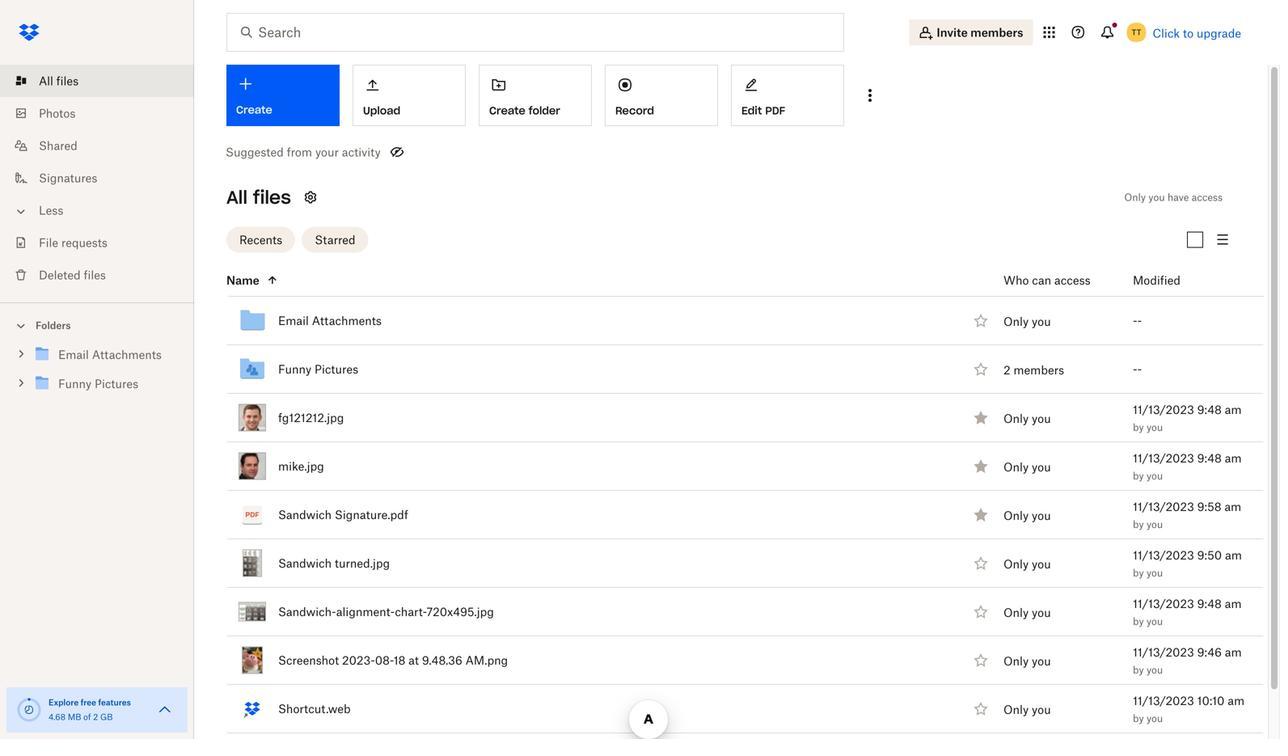 Task type: vqa. For each thing, say whether or not it's contained in the screenshot.
manage
no



Task type: locate. For each thing, give the bounding box(es) containing it.
am inside '11/13/2023 9:50 am by you'
[[1225, 548, 1242, 562]]

file
[[39, 236, 58, 249]]

upgrade
[[1197, 26, 1241, 40]]

only you for mike.jpg
[[1003, 460, 1051, 474]]

2 -- from the top
[[1133, 362, 1142, 376]]

photos
[[39, 106, 76, 120]]

1 sandwich from the top
[[278, 508, 332, 522]]

/mike.jpg image
[[239, 452, 266, 480]]

0 horizontal spatial funny pictures
[[58, 377, 138, 391]]

you inside name email attachments, modified 11/13/2023 10:24 am, element
[[1032, 314, 1051, 328]]

pictures up the fg121212.jpg link on the bottom of the page
[[315, 362, 358, 376]]

0 horizontal spatial funny pictures link
[[32, 373, 181, 395]]

5 only you button from the top
[[1003, 555, 1051, 573]]

create for create folder
[[489, 104, 525, 117]]

0 horizontal spatial all files
[[39, 74, 79, 88]]

shared link
[[13, 129, 194, 162]]

3 11/13/2023 from the top
[[1133, 500, 1194, 513]]

screenshot
[[278, 653, 339, 667]]

1 vertical spatial members
[[1014, 363, 1064, 377]]

from
[[287, 145, 312, 159]]

funny pictures inside "element"
[[278, 362, 358, 376]]

only you for fg121212.jpg
[[1003, 412, 1051, 425]]

1 vertical spatial files
[[253, 186, 291, 209]]

0 vertical spatial email attachments link
[[278, 311, 382, 330]]

members
[[970, 25, 1023, 39], [1014, 363, 1064, 377]]

only you button inside name email attachments, modified 11/13/2023 10:24 am, element
[[1003, 312, 1051, 330]]

create left folder
[[489, 104, 525, 117]]

only you button for email attachments
[[1003, 312, 1051, 330]]

have
[[1168, 191, 1189, 203]]

1 vertical spatial pictures
[[95, 377, 138, 391]]

0 vertical spatial attachments
[[312, 314, 382, 327]]

2 only you from the top
[[1003, 412, 1051, 425]]

7 11/13/2023 from the top
[[1133, 694, 1194, 708]]

pictures down folders button
[[95, 377, 138, 391]]

1 vertical spatial all
[[226, 186, 248, 209]]

3 by from the top
[[1133, 518, 1144, 530]]

email
[[278, 314, 309, 327], [58, 348, 89, 361]]

-
[[1133, 314, 1137, 327], [1137, 314, 1142, 327], [1133, 362, 1137, 376], [1137, 362, 1142, 376]]

3 add to starred image from the top
[[971, 602, 991, 621]]

11/13/2023 9:48 am by you for sandwich-alignment-chart-720x495.jpg
[[1133, 597, 1242, 627]]

remove from starred image inside name sandwich signature.pdf, modified 11/13/2023 9:58 am, element
[[971, 505, 991, 524]]

add to starred image for 11/13/2023 9:46 am
[[971, 651, 991, 670]]

1 11/13/2023 from the top
[[1133, 403, 1194, 416]]

list
[[0, 55, 194, 302]]

to
[[1183, 26, 1194, 40]]

2 vertical spatial 11/13/2023 9:48 am by you
[[1133, 597, 1242, 627]]

3 9:48 from the top
[[1197, 597, 1222, 610]]

add to starred image inside "name screenshot 2023-08-18 at 9.48.36 am.png, modified 11/13/2023 9:46 am," element
[[971, 651, 991, 670]]

1 remove from starred image from the top
[[971, 408, 991, 427]]

screenshot 2023-08-18 at 9.48.36 am.png
[[278, 653, 508, 667]]

by
[[1133, 421, 1144, 433], [1133, 470, 1144, 482], [1133, 518, 1144, 530], [1133, 567, 1144, 579], [1133, 615, 1144, 627], [1133, 664, 1144, 676], [1133, 712, 1144, 725]]

by inside 11/13/2023 9:46 am by you
[[1133, 664, 1144, 676]]

only
[[1124, 191, 1146, 203], [1003, 314, 1029, 328], [1003, 412, 1029, 425], [1003, 460, 1029, 474], [1003, 509, 1029, 522], [1003, 557, 1029, 571], [1003, 606, 1029, 619], [1003, 654, 1029, 668], [1003, 703, 1029, 716]]

8 only you from the top
[[1003, 703, 1051, 716]]

by inside name sandwich-alignment-chart-720x495.jpg, modified 11/13/2023 9:48 am, element
[[1133, 615, 1144, 627]]

11/13/2023 for sandwich turned.jpg
[[1133, 548, 1194, 562]]

files left folder settings icon
[[253, 186, 291, 209]]

files up 'photos'
[[56, 74, 79, 88]]

photos link
[[13, 97, 194, 129]]

add to starred image
[[971, 311, 991, 330], [971, 359, 991, 379], [971, 602, 991, 621], [971, 699, 991, 718]]

1 horizontal spatial funny pictures link
[[278, 359, 358, 379]]

1 horizontal spatial email attachments
[[278, 314, 382, 327]]

0 horizontal spatial email attachments link
[[32, 344, 181, 366]]

all files up 'photos'
[[39, 74, 79, 88]]

only you button inside "name screenshot 2023-08-18 at 9.48.36 am.png, modified 11/13/2023 9:46 am," element
[[1003, 652, 1051, 670]]

am for mike.jpg
[[1225, 451, 1242, 465]]

1 vertical spatial remove from starred image
[[971, 456, 991, 476]]

2 vertical spatial remove from starred image
[[971, 505, 991, 524]]

only you button inside name fg121212.jpg, modified 11/13/2023 9:48 am, element
[[1003, 409, 1051, 427]]

mb
[[68, 712, 81, 722]]

sandwich-alignment-chart-720x495.jpg
[[278, 605, 494, 619]]

1 by from the top
[[1133, 421, 1144, 433]]

5 by from the top
[[1133, 615, 1144, 627]]

funny pictures link
[[278, 359, 358, 379], [32, 373, 181, 395]]

only inside name shortcut.web, modified 11/13/2023 10:10 am, element
[[1003, 703, 1029, 716]]

funny pictures link up the fg121212.jpg link on the bottom of the page
[[278, 359, 358, 379]]

fg121212.jpg link
[[278, 408, 344, 427]]

funny pictures
[[278, 362, 358, 376], [58, 377, 138, 391]]

0 vertical spatial remove from starred image
[[971, 408, 991, 427]]

name shortcut.web, modified 11/13/2023 10:10 am, element
[[191, 685, 1264, 733]]

by inside 11/13/2023 10:10 am by you
[[1133, 712, 1144, 725]]

2 vertical spatial 9:48
[[1197, 597, 1222, 610]]

2 only you button from the top
[[1003, 409, 1051, 427]]

you
[[1148, 191, 1165, 203], [1032, 314, 1051, 328], [1032, 412, 1051, 425], [1146, 421, 1163, 433], [1032, 460, 1051, 474], [1146, 470, 1163, 482], [1032, 509, 1051, 522], [1146, 518, 1163, 530], [1032, 557, 1051, 571], [1146, 567, 1163, 579], [1032, 606, 1051, 619], [1146, 615, 1163, 627], [1032, 654, 1051, 668], [1146, 664, 1163, 676], [1032, 703, 1051, 716], [1146, 712, 1163, 725]]

10:10
[[1197, 694, 1225, 708]]

3 only you from the top
[[1003, 460, 1051, 474]]

/screenshot 2023-08-18 at 9.48.36 am.png image
[[242, 646, 263, 674]]

funny pictures down folders button
[[58, 377, 138, 391]]

pictures
[[315, 362, 358, 376], [95, 377, 138, 391]]

9:50
[[1197, 548, 1222, 562]]

1 vertical spatial sandwich
[[278, 556, 332, 570]]

1 11/13/2023 9:48 am by you from the top
[[1133, 403, 1242, 433]]

1 vertical spatial add to starred image
[[971, 651, 991, 670]]

alignment-
[[336, 605, 395, 619]]

sandwich signature.pdf link
[[278, 505, 408, 524]]

funny pictures link down folders button
[[32, 373, 181, 395]]

only you button inside name shortcut.web, modified 11/13/2023 10:10 am, element
[[1003, 701, 1051, 718]]

4 add to starred image from the top
[[971, 699, 991, 718]]

1 horizontal spatial all
[[226, 186, 248, 209]]

remove from starred image
[[971, 408, 991, 427], [971, 456, 991, 476], [971, 505, 991, 524]]

11/13/2023 for sandwich-alignment-chart-720x495.jpg
[[1133, 597, 1194, 610]]

11/13/2023 inside 11/13/2023 9:46 am by you
[[1133, 645, 1194, 659]]

name sandwich-alignment-chart-720x495.jpg, modified 11/13/2023 9:48 am, element
[[191, 588, 1264, 636]]

remove from starred image for sandwich signature.pdf
[[971, 505, 991, 524]]

you inside the 11/13/2023 9:58 am by you
[[1146, 518, 1163, 530]]

am inside 11/13/2023 10:10 am by you
[[1228, 694, 1245, 708]]

0 horizontal spatial create
[[236, 103, 272, 116]]

2 inside button
[[1003, 363, 1010, 377]]

0 vertical spatial funny pictures
[[278, 362, 358, 376]]

only you inside name sandwich-alignment-chart-720x495.jpg, modified 11/13/2023 9:48 am, element
[[1003, 606, 1051, 619]]

11/13/2023 9:48 am by you inside name mike.jpg, modified 11/13/2023 9:48 am, element
[[1133, 451, 1242, 482]]

remove from starred image for fg121212.jpg
[[971, 408, 991, 427]]

9:48
[[1197, 403, 1222, 416], [1197, 451, 1222, 465], [1197, 597, 1222, 610]]

9:48 for mike.jpg
[[1197, 451, 1222, 465]]

6 only you from the top
[[1003, 606, 1051, 619]]

1 vertical spatial all files
[[226, 186, 291, 209]]

chart-
[[395, 605, 427, 619]]

1 horizontal spatial 2
[[1003, 363, 1010, 377]]

only inside name email attachments, modified 11/13/2023 10:24 am, element
[[1003, 314, 1029, 328]]

1 vertical spatial 9:48
[[1197, 451, 1222, 465]]

-- for only you
[[1133, 314, 1142, 327]]

1 horizontal spatial email
[[278, 314, 309, 327]]

am
[[1225, 403, 1242, 416], [1225, 451, 1242, 465], [1224, 500, 1241, 513], [1225, 548, 1242, 562], [1225, 597, 1242, 610], [1225, 645, 1242, 659], [1228, 694, 1245, 708]]

0 horizontal spatial funny
[[58, 377, 92, 391]]

group
[[0, 337, 194, 410]]

11/13/2023 9:48 am by you inside name sandwich-alignment-chart-720x495.jpg, modified 11/13/2023 9:48 am, element
[[1133, 597, 1242, 627]]

file requests link
[[13, 226, 194, 259]]

sandwich down "mike.jpg" link
[[278, 508, 332, 522]]

create up suggested
[[236, 103, 272, 116]]

4 by from the top
[[1133, 567, 1144, 579]]

720x495.jpg
[[427, 605, 494, 619]]

only you inside name fg121212.jpg, modified 11/13/2023 9:48 am, element
[[1003, 412, 1051, 425]]

files inside list item
[[56, 74, 79, 88]]

1 only you button from the top
[[1003, 312, 1051, 330]]

requests
[[61, 236, 107, 249]]

create inside popup button
[[236, 103, 272, 116]]

9:46
[[1197, 645, 1222, 659]]

0 horizontal spatial pictures
[[95, 377, 138, 391]]

sandwich-alignment-chart-720x495.jpg link
[[278, 602, 494, 621]]

0 vertical spatial funny
[[278, 362, 311, 376]]

name email attachments, modified 11/13/2023 10:24 am, element
[[191, 297, 1264, 345]]

0 vertical spatial add to starred image
[[971, 553, 991, 573]]

1 vertical spatial --
[[1133, 362, 1142, 376]]

funny down folders
[[58, 377, 92, 391]]

only inside name fg121212.jpg, modified 11/13/2023 9:48 am, element
[[1003, 412, 1029, 425]]

1 only you from the top
[[1003, 314, 1051, 328]]

funny up fg121212.jpg
[[278, 362, 311, 376]]

4 only you from the top
[[1003, 509, 1051, 522]]

add to starred image
[[971, 553, 991, 573], [971, 651, 991, 670]]

only you button for mike.jpg
[[1003, 458, 1051, 476]]

0 vertical spatial email attachments
[[278, 314, 382, 327]]

only you button for sandwich turned.jpg
[[1003, 555, 1051, 573]]

deleted files
[[39, 268, 106, 282]]

3 11/13/2023 9:48 am by you from the top
[[1133, 597, 1242, 627]]

add to starred image inside "name funny pictures, modified 11/13/2023 10:13 am," "element"
[[971, 359, 991, 379]]

1 horizontal spatial pictures
[[315, 362, 358, 376]]

2 vertical spatial files
[[84, 268, 106, 282]]

0 vertical spatial email
[[278, 314, 309, 327]]

by inside name mike.jpg, modified 11/13/2023 9:48 am, element
[[1133, 470, 1144, 482]]

0 horizontal spatial 2
[[93, 712, 98, 722]]

only for fg121212.jpg
[[1003, 412, 1029, 425]]

only you inside name email attachments, modified 11/13/2023 10:24 am, element
[[1003, 314, 1051, 328]]

only you inside 'name sandwich turned.jpg, modified 11/13/2023 9:50 am,' element
[[1003, 557, 1051, 571]]

7 by from the top
[[1133, 712, 1144, 725]]

1 horizontal spatial files
[[84, 268, 106, 282]]

funny
[[278, 362, 311, 376], [58, 377, 92, 391]]

sandwich signature.pdf
[[278, 508, 408, 522]]

email attachments
[[278, 314, 382, 327], [58, 348, 162, 361]]

by for sandwich signature.pdf
[[1133, 518, 1144, 530]]

0 vertical spatial pictures
[[315, 362, 358, 376]]

11/13/2023
[[1133, 403, 1194, 416], [1133, 451, 1194, 465], [1133, 500, 1194, 513], [1133, 548, 1194, 562], [1133, 597, 1194, 610], [1133, 645, 1194, 659], [1133, 694, 1194, 708]]

7 only you button from the top
[[1003, 652, 1051, 670]]

only you button inside name sandwich signature.pdf, modified 11/13/2023 9:58 am, element
[[1003, 507, 1051, 524]]

funny inside "element"
[[278, 362, 311, 376]]

pdf
[[765, 104, 785, 117]]

2 by from the top
[[1133, 470, 1144, 482]]

access right have
[[1192, 191, 1223, 203]]

2 11/13/2023 9:48 am by you from the top
[[1133, 451, 1242, 482]]

2 horizontal spatial files
[[253, 186, 291, 209]]

7 only you from the top
[[1003, 654, 1051, 668]]

0 vertical spatial 9:48
[[1197, 403, 1222, 416]]

0 vertical spatial all files
[[39, 74, 79, 88]]

sandwich for sandwich turned.jpg
[[278, 556, 332, 570]]

shortcut.web
[[278, 702, 351, 716]]

1 vertical spatial 2
[[93, 712, 98, 722]]

1 vertical spatial funny
[[58, 377, 92, 391]]

-- inside name email attachments, modified 11/13/2023 10:24 am, element
[[1133, 314, 1142, 327]]

add to starred image for alignment-
[[971, 602, 991, 621]]

only you button inside name mike.jpg, modified 11/13/2023 9:48 am, element
[[1003, 458, 1051, 476]]

1 horizontal spatial attachments
[[312, 314, 382, 327]]

only you
[[1003, 314, 1051, 328], [1003, 412, 1051, 425], [1003, 460, 1051, 474], [1003, 509, 1051, 522], [1003, 557, 1051, 571], [1003, 606, 1051, 619], [1003, 654, 1051, 668], [1003, 703, 1051, 716]]

1 horizontal spatial funny
[[278, 362, 311, 376]]

4.68
[[49, 712, 65, 722]]

all inside list item
[[39, 74, 53, 88]]

only inside 'name sandwich turned.jpg, modified 11/13/2023 9:50 am,' element
[[1003, 557, 1029, 571]]

0 horizontal spatial email attachments
[[58, 348, 162, 361]]

by inside '11/13/2023 9:50 am by you'
[[1133, 567, 1144, 579]]

name funny pictures, modified 11/13/2023 10:13 am, element
[[191, 345, 1264, 394]]

table
[[191, 264, 1264, 733]]

0 horizontal spatial files
[[56, 74, 79, 88]]

-- inside "name funny pictures, modified 11/13/2023 10:13 am," "element"
[[1133, 362, 1142, 376]]

list containing all files
[[0, 55, 194, 302]]

deleted
[[39, 268, 81, 282]]

8 only you button from the top
[[1003, 701, 1051, 718]]

am inside 11/13/2023 9:46 am by you
[[1225, 645, 1242, 659]]

name
[[226, 273, 259, 287]]

all files up recents button
[[226, 186, 291, 209]]

1 add to starred image from the top
[[971, 311, 991, 330]]

1 horizontal spatial email attachments link
[[278, 311, 382, 330]]

only for shortcut.web
[[1003, 703, 1029, 716]]

by inside the 11/13/2023 9:58 am by you
[[1133, 518, 1144, 530]]

only you button
[[1003, 312, 1051, 330], [1003, 409, 1051, 427], [1003, 458, 1051, 476], [1003, 507, 1051, 524], [1003, 555, 1051, 573], [1003, 604, 1051, 621], [1003, 652, 1051, 670], [1003, 701, 1051, 718]]

1 vertical spatial access
[[1054, 273, 1091, 287]]

by for shortcut.web
[[1133, 712, 1144, 725]]

11/13/2023 9:48 am by you inside name fg121212.jpg, modified 11/13/2023 9:48 am, element
[[1133, 403, 1242, 433]]

11/13/2023 for sandwich signature.pdf
[[1133, 500, 1194, 513]]

11/13/2023 for screenshot 2023-08-18 at 9.48.36 am.png
[[1133, 645, 1194, 659]]

0 horizontal spatial access
[[1054, 273, 1091, 287]]

funny pictures link inside "name funny pictures, modified 11/13/2023 10:13 am," "element"
[[278, 359, 358, 379]]

1 9:48 from the top
[[1197, 403, 1222, 416]]

1 add to starred image from the top
[[971, 553, 991, 573]]

4 only you button from the top
[[1003, 507, 1051, 524]]

4 11/13/2023 from the top
[[1133, 548, 1194, 562]]

access right the 'can'
[[1054, 273, 1091, 287]]

6 by from the top
[[1133, 664, 1144, 676]]

only you button inside 'name sandwich turned.jpg, modified 11/13/2023 9:50 am,' element
[[1003, 555, 1051, 573]]

11/13/2023 inside '11/13/2023 9:50 am by you'
[[1133, 548, 1194, 562]]

all files
[[39, 74, 79, 88], [226, 186, 291, 209]]

add to starred image inside name sandwich-alignment-chart-720x495.jpg, modified 11/13/2023 9:48 am, element
[[971, 602, 991, 621]]

access inside table
[[1054, 273, 1091, 287]]

by for screenshot 2023-08-18 at 9.48.36 am.png
[[1133, 664, 1144, 676]]

by inside name fg121212.jpg, modified 11/13/2023 9:48 am, element
[[1133, 421, 1144, 433]]

11/13/2023 10:10 am by you
[[1133, 694, 1245, 725]]

only you for sandwich-alignment-chart-720x495.jpg
[[1003, 606, 1051, 619]]

group containing email attachments
[[0, 337, 194, 410]]

all down suggested
[[226, 186, 248, 209]]

2 remove from starred image from the top
[[971, 456, 991, 476]]

1 horizontal spatial all files
[[226, 186, 291, 209]]

9:48 for sandwich-alignment-chart-720x495.jpg
[[1197, 597, 1222, 610]]

2 11/13/2023 from the top
[[1133, 451, 1194, 465]]

11/13/2023 inside the 11/13/2023 9:58 am by you
[[1133, 500, 1194, 513]]

you inside 11/13/2023 10:10 am by you
[[1146, 712, 1163, 725]]

1 horizontal spatial access
[[1192, 191, 1223, 203]]

0 vertical spatial 2
[[1003, 363, 1010, 377]]

0 vertical spatial sandwich
[[278, 508, 332, 522]]

mike.jpg link
[[278, 456, 324, 476]]

1 -- from the top
[[1133, 314, 1142, 327]]

only you button for shortcut.web
[[1003, 701, 1051, 718]]

5 11/13/2023 from the top
[[1133, 597, 1194, 610]]

funny pictures up the fg121212.jpg link on the bottom of the page
[[278, 362, 358, 376]]

email attachments link
[[278, 311, 382, 330], [32, 344, 181, 366]]

0 horizontal spatial attachments
[[92, 348, 162, 361]]

only inside name mike.jpg, modified 11/13/2023 9:48 am, element
[[1003, 460, 1029, 474]]

create
[[236, 103, 272, 116], [489, 104, 525, 117]]

files for deleted files link on the top left of page
[[84, 268, 106, 282]]

sandwich for sandwich signature.pdf
[[278, 508, 332, 522]]

3 remove from starred image from the top
[[971, 505, 991, 524]]

sandwich up sandwich-
[[278, 556, 332, 570]]

only for mike.jpg
[[1003, 460, 1029, 474]]

only inside name sandwich-alignment-chart-720x495.jpg, modified 11/13/2023 9:48 am, element
[[1003, 606, 1029, 619]]

only you for shortcut.web
[[1003, 703, 1051, 716]]

features
[[98, 697, 131, 708]]

0 vertical spatial files
[[56, 74, 79, 88]]

1 vertical spatial 11/13/2023 9:48 am by you
[[1133, 451, 1242, 482]]

sandwich-
[[278, 605, 336, 619]]

only you inside name sandwich signature.pdf, modified 11/13/2023 9:58 am, element
[[1003, 509, 1051, 522]]

only inside name sandwich signature.pdf, modified 11/13/2023 9:58 am, element
[[1003, 509, 1029, 522]]

gb
[[100, 712, 113, 722]]

0 vertical spatial --
[[1133, 314, 1142, 327]]

9.48.36
[[422, 653, 462, 667]]

only inside "name screenshot 2023-08-18 at 9.48.36 am.png, modified 11/13/2023 9:46 am," element
[[1003, 654, 1029, 668]]

/sandwich alignment chart 720x495.jpg image
[[239, 602, 266, 621]]

0 vertical spatial all
[[39, 74, 53, 88]]

members inside "name funny pictures, modified 11/13/2023 10:13 am," "element"
[[1014, 363, 1064, 377]]

11/13/2023 inside 11/13/2023 10:10 am by you
[[1133, 694, 1194, 708]]

2 9:48 from the top
[[1197, 451, 1222, 465]]

am inside the 11/13/2023 9:58 am by you
[[1224, 500, 1241, 513]]

1 horizontal spatial funny pictures
[[278, 362, 358, 376]]

sandwich turned.jpg link
[[278, 553, 390, 573]]

only you inside name mike.jpg, modified 11/13/2023 9:48 am, element
[[1003, 460, 1051, 474]]

0 vertical spatial 11/13/2023 9:48 am by you
[[1133, 403, 1242, 433]]

6 11/13/2023 from the top
[[1133, 645, 1194, 659]]

2 sandwich from the top
[[278, 556, 332, 570]]

only you inside "name screenshot 2023-08-18 at 9.48.36 am.png, modified 11/13/2023 9:46 am," element
[[1003, 654, 1051, 668]]

all up 'photos'
[[39, 74, 53, 88]]

sandwich
[[278, 508, 332, 522], [278, 556, 332, 570]]

free
[[81, 697, 96, 708]]

3 only you button from the top
[[1003, 458, 1051, 476]]

2 add to starred image from the top
[[971, 359, 991, 379]]

6 only you button from the top
[[1003, 604, 1051, 621]]

signature.pdf
[[335, 508, 408, 522]]

add to starred image inside name email attachments, modified 11/13/2023 10:24 am, element
[[971, 311, 991, 330]]

explore
[[49, 697, 79, 708]]

create inside "button"
[[489, 104, 525, 117]]

email attachments link inside table
[[278, 311, 382, 330]]

2 add to starred image from the top
[[971, 651, 991, 670]]

files down file requests link
[[84, 268, 106, 282]]

1 horizontal spatial create
[[489, 104, 525, 117]]

of
[[83, 712, 91, 722]]

0 vertical spatial members
[[970, 25, 1023, 39]]

0 horizontal spatial all
[[39, 74, 53, 88]]

0 horizontal spatial email
[[58, 348, 89, 361]]

only you inside name shortcut.web, modified 11/13/2023 10:10 am, element
[[1003, 703, 1051, 716]]

name screenshot 2023-08-18 at 9.48.36 am.png, modified 11/13/2023 9:46 am, element
[[191, 636, 1264, 685]]

only you for screenshot 2023-08-18 at 9.48.36 am.png
[[1003, 654, 1051, 668]]

suggested from your activity
[[226, 145, 381, 159]]

5 only you from the top
[[1003, 557, 1051, 571]]

only you button inside name sandwich-alignment-chart-720x495.jpg, modified 11/13/2023 9:48 am, element
[[1003, 604, 1051, 621]]



Task type: describe. For each thing, give the bounding box(es) containing it.
2 inside explore free features 4.68 mb of 2 gb
[[93, 712, 98, 722]]

only you button for fg121212.jpg
[[1003, 409, 1051, 427]]

attachments inside table
[[312, 314, 382, 327]]

am for fg121212.jpg
[[1225, 403, 1242, 416]]

add to starred image for pictures
[[971, 359, 991, 379]]

less
[[39, 203, 63, 217]]

only you button for sandwich signature.pdf
[[1003, 507, 1051, 524]]

click to upgrade
[[1153, 26, 1241, 40]]

am for sandwich turned.jpg
[[1225, 548, 1242, 562]]

only you for email attachments
[[1003, 314, 1051, 328]]

1 vertical spatial funny pictures
[[58, 377, 138, 391]]

0 vertical spatial access
[[1192, 191, 1223, 203]]

all files inside list item
[[39, 74, 79, 88]]

files for all files link
[[56, 74, 79, 88]]

am for shortcut.web
[[1228, 694, 1245, 708]]

folder settings image
[[301, 188, 320, 207]]

2 members
[[1003, 363, 1064, 377]]

08-
[[375, 653, 394, 667]]

only you button for screenshot 2023-08-18 at 9.48.36 am.png
[[1003, 652, 1051, 670]]

1 vertical spatial attachments
[[92, 348, 162, 361]]

activity
[[342, 145, 381, 159]]

you inside '11/13/2023 9:50 am by you'
[[1146, 567, 1163, 579]]

/sandwich turned.jpg image
[[243, 549, 262, 577]]

modified
[[1133, 273, 1181, 287]]

click to upgrade link
[[1153, 26, 1241, 40]]

all files link
[[13, 65, 194, 97]]

only you button for sandwich-alignment-chart-720x495.jpg
[[1003, 604, 1051, 621]]

can
[[1032, 273, 1051, 287]]

starred button
[[302, 227, 368, 253]]

table containing name
[[191, 264, 1264, 733]]

only for sandwich signature.pdf
[[1003, 509, 1029, 522]]

only for email attachments
[[1003, 314, 1029, 328]]

shared
[[39, 139, 78, 152]]

pictures inside "element"
[[315, 362, 358, 376]]

deleted files link
[[13, 259, 194, 291]]

upload button
[[353, 65, 466, 126]]

add to starred image for 11/13/2023 9:50 am
[[971, 553, 991, 573]]

less image
[[13, 203, 29, 220]]

by for mike.jpg
[[1133, 470, 1144, 482]]

1 vertical spatial email attachments link
[[32, 344, 181, 366]]

name sandwich turned.jpg, modified 11/13/2023 9:50 am, element
[[191, 539, 1264, 588]]

invite members
[[937, 25, 1023, 39]]

mike.jpg
[[278, 459, 324, 473]]

edit
[[741, 104, 762, 117]]

file requests
[[39, 236, 107, 249]]

remove from starred image for mike.jpg
[[971, 456, 991, 476]]

invite members button
[[909, 19, 1033, 45]]

quota usage element
[[16, 697, 42, 723]]

who can access
[[1003, 273, 1091, 287]]

modified button
[[1133, 270, 1223, 290]]

/shortcut.web image
[[239, 696, 265, 722]]

screenshot 2023-08-18 at 9.48.36 am.png link
[[278, 651, 508, 670]]

invite
[[937, 25, 968, 39]]

your
[[315, 145, 339, 159]]

11/13/2023 for mike.jpg
[[1133, 451, 1194, 465]]

/fg121212.jpg image
[[239, 404, 266, 431]]

folders button
[[0, 313, 194, 337]]

click
[[1153, 26, 1180, 40]]

add to starred image for attachments
[[971, 311, 991, 330]]

fg121212.jpg
[[278, 411, 344, 425]]

only for screenshot 2023-08-18 at 9.48.36 am.png
[[1003, 654, 1029, 668]]

dropbox image
[[13, 16, 45, 49]]

11/13/2023 9:48 am by you for fg121212.jpg
[[1133, 403, 1242, 433]]

only for sandwich-alignment-chart-720x495.jpg
[[1003, 606, 1029, 619]]

am for screenshot 2023-08-18 at 9.48.36 am.png
[[1225, 645, 1242, 659]]

at
[[408, 653, 419, 667]]

2023-
[[342, 653, 375, 667]]

folders
[[36, 319, 71, 332]]

folder
[[529, 104, 560, 117]]

2 members button
[[1003, 361, 1064, 379]]

upload
[[363, 104, 400, 117]]

1 vertical spatial email
[[58, 348, 89, 361]]

only you have access
[[1124, 191, 1223, 203]]

tt button
[[1124, 19, 1149, 45]]

am for sandwich signature.pdf
[[1224, 500, 1241, 513]]

recents button
[[226, 227, 295, 253]]

shortcut.web link
[[278, 699, 351, 718]]

members for 2 members
[[1014, 363, 1064, 377]]

by for fg121212.jpg
[[1133, 421, 1144, 433]]

11/13/2023 9:48 am by you for mike.jpg
[[1133, 451, 1242, 482]]

am.png
[[465, 653, 508, 667]]

email inside table
[[278, 314, 309, 327]]

11/13/2023 9:50 am by you
[[1133, 548, 1242, 579]]

create folder button
[[479, 65, 592, 126]]

11/13/2023 for fg121212.jpg
[[1133, 403, 1194, 416]]

-- for 2 members
[[1133, 362, 1142, 376]]

tt
[[1132, 27, 1141, 37]]

signatures link
[[13, 162, 194, 194]]

you inside 11/13/2023 9:46 am by you
[[1146, 664, 1163, 676]]

who
[[1003, 273, 1029, 287]]

Search in folder "Dropbox" text field
[[258, 23, 810, 42]]

edit pdf
[[741, 104, 785, 117]]

sandwich turned.jpg
[[278, 556, 390, 570]]

11/13/2023 9:46 am by you
[[1133, 645, 1242, 676]]

signatures
[[39, 171, 97, 185]]

by for sandwich turned.jpg
[[1133, 567, 1144, 579]]

name fg121212.jpg, modified 11/13/2023 9:48 am, element
[[191, 394, 1264, 442]]

9:48 for fg121212.jpg
[[1197, 403, 1222, 416]]

create button
[[226, 65, 340, 126]]

suggested
[[226, 145, 284, 159]]

11/13/2023 for shortcut.web
[[1133, 694, 1194, 708]]

turned.jpg
[[335, 556, 390, 570]]

am for sandwich-alignment-chart-720x495.jpg
[[1225, 597, 1242, 610]]

add to starred image inside name shortcut.web, modified 11/13/2023 10:10 am, element
[[971, 699, 991, 718]]

edit pdf button
[[731, 65, 844, 126]]

recents
[[239, 233, 282, 247]]

11/13/2023 9:58 am by you
[[1133, 500, 1241, 530]]

record
[[615, 104, 654, 117]]

explore free features 4.68 mb of 2 gb
[[49, 697, 131, 722]]

email attachments inside name email attachments, modified 11/13/2023 10:24 am, element
[[278, 314, 382, 327]]

only you for sandwich signature.pdf
[[1003, 509, 1051, 522]]

record button
[[605, 65, 718, 126]]

create folder
[[489, 104, 560, 117]]

all files list item
[[0, 65, 194, 97]]

name button
[[226, 270, 964, 290]]

only for sandwich turned.jpg
[[1003, 557, 1029, 571]]

1 vertical spatial email attachments
[[58, 348, 162, 361]]

only you for sandwich turned.jpg
[[1003, 557, 1051, 571]]

create for create
[[236, 103, 272, 116]]

9:58
[[1197, 500, 1221, 513]]

by for sandwich-alignment-chart-720x495.jpg
[[1133, 615, 1144, 627]]

members for invite members
[[970, 25, 1023, 39]]

name mike.jpg, modified 11/13/2023 9:48 am, element
[[191, 442, 1264, 491]]

name sandwich signature.pdf, modified 11/13/2023 9:58 am, element
[[191, 491, 1264, 539]]

starred
[[315, 233, 355, 247]]

18
[[394, 653, 405, 667]]



